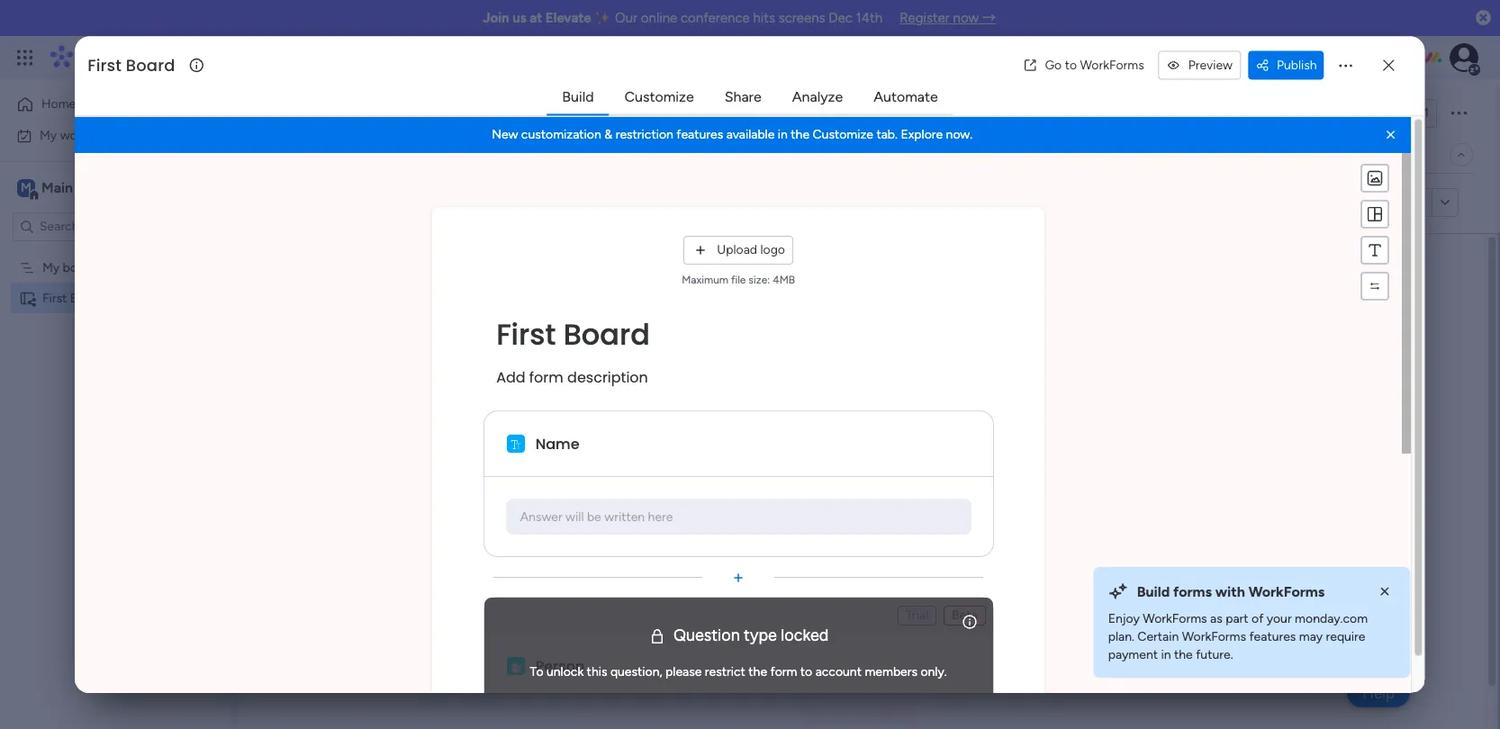 Task type: describe. For each thing, give the bounding box(es) containing it.
help
[[1363, 684, 1395, 702]]

restrict
[[705, 664, 746, 680]]

question type locked
[[674, 626, 829, 645]]

dapulse integrations image
[[1149, 148, 1163, 162]]

question,
[[611, 664, 663, 680]]

customize inside the banner banner
[[813, 127, 874, 142]]

tab.
[[877, 127, 898, 142]]

gallery
[[775, 147, 814, 162]]

copy form link
[[1343, 195, 1425, 210]]

gantt button
[[468, 141, 528, 169]]

new customization & restriction features available in the customize tab. explore now.
[[492, 127, 973, 142]]

copy form link button
[[1309, 188, 1432, 217]]

with
[[1216, 583, 1246, 600]]

this
[[587, 664, 608, 680]]

may
[[1300, 629, 1323, 645]]

form inside button
[[1376, 195, 1403, 210]]

invite
[[1382, 105, 1413, 121]]

board inside form form
[[564, 314, 651, 355]]

size:
[[749, 274, 771, 286]]

background color and image selector image
[[1367, 169, 1385, 187]]

monday
[[80, 47, 142, 68]]

search everything image
[[1348, 49, 1366, 67]]

your inside enjoy workforms as part of your monday.com plan. certain workforms features may require payment in the future.
[[1267, 611, 1292, 626]]

automate link
[[860, 81, 953, 113]]

name button
[[533, 430, 971, 459]]

table
[[331, 147, 361, 162]]

shareable board image inside list box
[[19, 290, 36, 307]]

preview
[[1189, 57, 1233, 73]]

link
[[1406, 195, 1425, 210]]

notifications image
[[1185, 49, 1203, 67]]

publish button
[[1248, 51, 1325, 80]]

main workspace
[[41, 179, 148, 196]]

register now → link
[[900, 10, 996, 26]]

workspace selection element
[[17, 177, 150, 200]]

my for my board
[[42, 260, 60, 275]]

list box containing my board
[[0, 249, 230, 557]]

0 horizontal spatial first board field
[[83, 54, 187, 77]]

inbox image
[[1224, 49, 1242, 67]]

/
[[1416, 105, 1421, 121]]

file
[[732, 274, 747, 286]]

more actions image
[[1337, 56, 1355, 74]]

require
[[1327, 629, 1366, 645]]

form
[[841, 147, 870, 162]]

be
[[588, 509, 602, 525]]

word cloud button
[[374, 141, 468, 169]]

enjoy
[[1109, 611, 1140, 626]]

word
[[388, 147, 418, 162]]

jacob simon image
[[1450, 43, 1479, 72]]

4mb
[[773, 274, 796, 286]]

add form description
[[497, 368, 649, 388]]

add view image
[[895, 148, 902, 162]]

&
[[605, 127, 613, 142]]

monday work management
[[80, 47, 280, 68]]

register now →
[[900, 10, 996, 26]]

preview button
[[1159, 51, 1241, 80]]

first inside form form
[[497, 314, 556, 355]]

person button
[[533, 652, 971, 681]]

will
[[566, 509, 584, 525]]

remove from favorites image
[[491, 104, 509, 122]]

publish
[[1277, 57, 1318, 73]]

first board up home button
[[88, 54, 175, 76]]

build forms with workforms alert
[[1094, 567, 1411, 679]]

our
[[615, 10, 638, 26]]

14th
[[856, 10, 883, 26]]

work for my
[[60, 127, 87, 143]]

here
[[649, 509, 674, 525]]

first up main table
[[299, 93, 356, 133]]

customization
[[522, 127, 602, 142]]

workforms logo image
[[445, 189, 546, 217]]

analyze link
[[778, 81, 858, 113]]

board inside list box
[[70, 291, 103, 306]]

help button
[[1348, 678, 1411, 708]]

to inside button
[[1065, 57, 1077, 73]]

drag to reorder the question image
[[730, 417, 748, 435]]

Search in workspace field
[[38, 216, 150, 237]]

workspace
[[76, 179, 148, 196]]

start
[[746, 383, 795, 412]]

upload logo button
[[684, 236, 794, 264]]

hits
[[753, 10, 776, 26]]

main for main table
[[301, 147, 328, 162]]

apps image
[[1303, 49, 1321, 67]]

select product image
[[16, 49, 34, 67]]

my work button
[[11, 121, 194, 150]]

share
[[725, 88, 762, 105]]

calendar
[[600, 147, 651, 162]]

screens
[[779, 10, 826, 26]]

0 horizontal spatial by
[[422, 194, 437, 211]]

share link
[[710, 81, 776, 113]]

close image inside build forms with workforms alert
[[1377, 583, 1395, 601]]

to unlock this question, please restrict the form to account members only.
[[530, 664, 948, 680]]

please
[[666, 664, 702, 680]]

answer will be written here
[[521, 509, 674, 525]]

kanban
[[678, 147, 719, 162]]

part
[[1226, 611, 1249, 626]]

word cloud
[[388, 147, 455, 162]]

features inside the banner banner
[[677, 127, 724, 142]]

1 horizontal spatial shareable board image
[[268, 103, 290, 124]]

maximum
[[682, 274, 729, 286]]

collapse board header image
[[1455, 148, 1469, 162]]

future.
[[1196, 647, 1234, 663]]

powered by
[[362, 194, 437, 211]]



Task type: locate. For each thing, give the bounding box(es) containing it.
1 horizontal spatial by
[[801, 383, 827, 412]]

work
[[146, 47, 178, 68], [60, 127, 87, 143]]

1 horizontal spatial your
[[1267, 611, 1292, 626]]

logo
[[761, 242, 786, 257]]

first board up "add form description" at left bottom
[[497, 314, 651, 355]]

monday.com
[[1295, 611, 1368, 626]]

as
[[1211, 611, 1223, 626]]

build left forms
[[1137, 583, 1170, 600]]

your
[[925, 383, 972, 412], [1267, 611, 1292, 626]]

in down the certain
[[1162, 647, 1172, 663]]

workforms up the certain
[[1143, 611, 1208, 626]]

1 component__icon image from the top
[[507, 435, 525, 453]]

question
[[674, 626, 740, 645]]

invite members image
[[1264, 49, 1282, 67]]

First Board field
[[83, 54, 187, 77], [295, 93, 452, 133]]

to
[[1065, 57, 1077, 73], [801, 664, 813, 680]]

0 horizontal spatial the
[[749, 664, 768, 680]]

m
[[21, 180, 31, 195]]

of
[[1252, 611, 1264, 626]]

menu image
[[1367, 205, 1385, 223]]

0 vertical spatial close image
[[1383, 126, 1401, 144]]

main right workspace "image"
[[41, 179, 73, 196]]

automate inside "link"
[[874, 88, 938, 105]]

board
[[126, 54, 175, 76], [363, 93, 448, 133], [70, 291, 103, 306], [564, 314, 651, 355]]

by right powered
[[422, 194, 437, 211]]

members
[[865, 664, 918, 680]]

chart button
[[528, 141, 587, 169]]

unlock
[[547, 664, 584, 680]]

description
[[568, 368, 649, 388]]

build link
[[548, 81, 609, 113]]

enjoy workforms as part of your monday.com plan. certain workforms features may require payment in the future.
[[1109, 611, 1368, 663]]

automate up background color and image selector
[[1358, 147, 1414, 163]]

files
[[746, 147, 772, 162]]

1 vertical spatial work
[[60, 127, 87, 143]]

0 horizontal spatial work
[[60, 127, 87, 143]]

my board
[[42, 260, 96, 275]]

automate
[[874, 88, 938, 105], [1358, 147, 1414, 163]]

1 vertical spatial in
[[1162, 647, 1172, 663]]

banner banner
[[75, 117, 1412, 153]]

register
[[900, 10, 950, 26]]

customize inside tab list
[[625, 88, 694, 105]]

my down home
[[40, 127, 57, 143]]

1 horizontal spatial in
[[1162, 647, 1172, 663]]

customization tools toolbar
[[1362, 163, 1391, 300]]

my left board
[[42, 260, 60, 275]]

✨
[[595, 10, 612, 26]]

files gallery button
[[733, 141, 828, 169]]

first board field up home button
[[83, 54, 187, 77]]

0 vertical spatial shareable board image
[[268, 103, 290, 124]]

to inside form form
[[801, 664, 813, 680]]

cloud
[[421, 147, 455, 162]]

in inside enjoy workforms as part of your monday.com plan. certain workforms features may require payment in the future.
[[1162, 647, 1172, 663]]

analyze
[[792, 88, 843, 105]]

0 vertical spatial my
[[40, 127, 57, 143]]

1 horizontal spatial build
[[1137, 583, 1170, 600]]

name
[[536, 434, 580, 454]]

add new question image
[[730, 568, 748, 586]]

customize up form at the right top of the page
[[813, 127, 874, 142]]

first up add
[[497, 314, 556, 355]]

→
[[983, 10, 996, 26]]

my inside list box
[[42, 260, 60, 275]]

tab list containing build
[[547, 80, 954, 116]]

conference
[[681, 10, 750, 26]]

my inside button
[[40, 127, 57, 143]]

now
[[954, 10, 979, 26]]

in inside the banner banner
[[778, 127, 788, 142]]

1 vertical spatial shareable board image
[[19, 290, 36, 307]]

0 vertical spatial customize
[[625, 88, 694, 105]]

1 vertical spatial main
[[41, 179, 73, 196]]

add
[[497, 368, 526, 388]]

management
[[182, 47, 280, 68]]

board
[[63, 260, 96, 275]]

automate up the explore
[[874, 88, 938, 105]]

go to workforms button
[[1016, 51, 1152, 80]]

upload logo
[[718, 242, 786, 257]]

your right building
[[925, 383, 972, 412]]

customize up restriction
[[625, 88, 694, 105]]

board up the description
[[564, 314, 651, 355]]

1 vertical spatial by
[[801, 383, 827, 412]]

1 vertical spatial your
[[1267, 611, 1292, 626]]

join us at elevate ✨ our online conference hits screens dec 14th
[[483, 10, 883, 26]]

0 vertical spatial automate
[[874, 88, 938, 105]]

online
[[641, 10, 678, 26]]

shareable board image
[[268, 103, 290, 124], [19, 290, 36, 307]]

1 vertical spatial component__icon image
[[507, 658, 525, 676]]

the down the certain
[[1175, 647, 1193, 663]]

build forms with workforms
[[1137, 583, 1325, 600]]

help image
[[1387, 49, 1405, 67]]

1 vertical spatial automate
[[1358, 147, 1414, 163]]

available
[[727, 127, 775, 142]]

first board down my board
[[42, 291, 103, 306]]

board up word on the top
[[363, 93, 448, 133]]

0 horizontal spatial in
[[778, 127, 788, 142]]

0 vertical spatial in
[[778, 127, 788, 142]]

build inside tab list
[[562, 88, 594, 105]]

main table button
[[273, 141, 374, 169]]

1 vertical spatial features
[[1250, 629, 1297, 645]]

first board up table
[[299, 93, 448, 133]]

workforms
[[1080, 57, 1145, 73], [1249, 583, 1325, 600], [1143, 611, 1208, 626], [1182, 629, 1247, 645]]

the inside form form
[[749, 664, 768, 680]]

workforms up the of
[[1249, 583, 1325, 600]]

component__icon image for person
[[507, 658, 525, 676]]

by right start
[[801, 383, 827, 412]]

first inside list box
[[42, 291, 67, 306]]

component__icon image for name
[[507, 435, 525, 453]]

my for my work
[[40, 127, 57, 143]]

0 vertical spatial to
[[1065, 57, 1077, 73]]

0 horizontal spatial to
[[801, 664, 813, 680]]

to right go at top
[[1065, 57, 1077, 73]]

list box
[[0, 249, 230, 557]]

0 vertical spatial the
[[791, 127, 810, 142]]

0 horizontal spatial main
[[41, 179, 73, 196]]

build for build
[[562, 88, 594, 105]]

0 vertical spatial work
[[146, 47, 178, 68]]

join
[[483, 10, 509, 26]]

first
[[88, 54, 122, 76], [299, 93, 356, 133], [42, 291, 67, 306], [497, 314, 556, 355]]

work inside button
[[60, 127, 87, 143]]

written
[[605, 509, 645, 525]]

close image
[[1383, 126, 1401, 144], [1377, 583, 1395, 601]]

new
[[492, 127, 519, 142]]

autopilot image
[[1335, 143, 1351, 166]]

trial
[[906, 608, 929, 623]]

work right monday
[[146, 47, 178, 68]]

now.
[[947, 127, 973, 142]]

activity button
[[1256, 99, 1341, 128]]

0 horizontal spatial customize
[[625, 88, 694, 105]]

workforms up the future.
[[1182, 629, 1247, 645]]

component__icon image left to
[[507, 658, 525, 676]]

to left account
[[801, 664, 813, 680]]

build inside alert
[[1137, 583, 1170, 600]]

workforms inside go to workforms button
[[1080, 57, 1145, 73]]

the inside enjoy workforms as part of your monday.com plan. certain workforms features may require payment in the future.
[[1175, 647, 1193, 663]]

1 vertical spatial first board field
[[295, 93, 452, 133]]

1 horizontal spatial automate
[[1358, 147, 1414, 163]]

build up the "customization" on the top of page
[[562, 88, 594, 105]]

1 horizontal spatial work
[[146, 47, 178, 68]]

2 component__icon image from the top
[[507, 658, 525, 676]]

1 vertical spatial close image
[[1377, 583, 1395, 601]]

kanban button
[[664, 141, 733, 169]]

locked
[[782, 626, 829, 645]]

show board description image
[[461, 104, 482, 123]]

maximum file size: 4mb
[[682, 274, 796, 286]]

0 vertical spatial build
[[562, 88, 594, 105]]

beta
[[952, 608, 978, 623]]

the inside banner
[[791, 127, 810, 142]]

2 horizontal spatial the
[[1175, 647, 1193, 663]]

activity
[[1263, 105, 1307, 121]]

type
[[744, 626, 778, 645]]

menu image
[[1367, 241, 1385, 259]]

1 horizontal spatial to
[[1065, 57, 1077, 73]]

main inside workspace selection element
[[41, 179, 73, 196]]

main left table
[[301, 147, 328, 162]]

home
[[41, 96, 76, 112]]

component__icon image
[[507, 435, 525, 453], [507, 658, 525, 676]]

forms
[[1174, 583, 1212, 600]]

0 horizontal spatial your
[[925, 383, 972, 412]]

home button
[[11, 90, 194, 119]]

first board inside form form
[[497, 314, 651, 355]]

first up home button
[[88, 54, 122, 76]]

1 vertical spatial customize
[[813, 127, 874, 142]]

your right the of
[[1267, 611, 1292, 626]]

main table
[[301, 147, 361, 162]]

first inside field
[[88, 54, 122, 76]]

component__icon image left name
[[507, 435, 525, 453]]

form
[[1376, 195, 1403, 210], [530, 368, 564, 388], [978, 383, 1029, 412], [771, 664, 798, 680]]

1 horizontal spatial features
[[1250, 629, 1297, 645]]

0 horizontal spatial features
[[677, 127, 724, 142]]

customize
[[625, 88, 694, 105], [813, 127, 874, 142]]

the right restrict
[[749, 664, 768, 680]]

1 horizontal spatial first board field
[[295, 93, 452, 133]]

0 vertical spatial your
[[925, 383, 972, 412]]

board up home button
[[126, 54, 175, 76]]

work for monday
[[146, 47, 178, 68]]

only.
[[921, 664, 948, 680]]

1 vertical spatial build
[[1137, 583, 1170, 600]]

1 vertical spatial my
[[42, 260, 60, 275]]

build
[[562, 88, 594, 105], [1137, 583, 1170, 600]]

in
[[778, 127, 788, 142], [1162, 647, 1172, 663]]

0 vertical spatial main
[[301, 147, 328, 162]]

in up the files gallery
[[778, 127, 788, 142]]

workspace image
[[17, 178, 35, 198]]

0 vertical spatial by
[[422, 194, 437, 211]]

explore
[[901, 127, 944, 142]]

1 horizontal spatial main
[[301, 147, 328, 162]]

at
[[530, 10, 543, 26]]

invite / 1
[[1382, 105, 1430, 121]]

0 horizontal spatial automate
[[874, 88, 938, 105]]

0 horizontal spatial build
[[562, 88, 594, 105]]

0 vertical spatial features
[[677, 127, 724, 142]]

go
[[1045, 57, 1062, 73]]

to
[[530, 664, 544, 680]]

files gallery
[[746, 147, 814, 162]]

workforms right go at top
[[1080, 57, 1145, 73]]

powered
[[362, 194, 418, 211]]

build for build forms with workforms
[[1137, 583, 1170, 600]]

features up kanban
[[677, 127, 724, 142]]

first board field up table
[[295, 93, 452, 133]]

0 horizontal spatial shareable board image
[[19, 290, 36, 307]]

0 vertical spatial first board field
[[83, 54, 187, 77]]

integrate
[[1170, 147, 1222, 163]]

the up gallery
[[791, 127, 810, 142]]

tab list
[[547, 80, 954, 116]]

first down my board
[[42, 291, 67, 306]]

features down the of
[[1250, 629, 1297, 645]]

restriction
[[616, 127, 674, 142]]

1 horizontal spatial the
[[791, 127, 810, 142]]

board down board
[[70, 291, 103, 306]]

1 horizontal spatial customize
[[813, 127, 874, 142]]

1 vertical spatial the
[[1175, 647, 1193, 663]]

main for main workspace
[[41, 179, 73, 196]]

features inside enjoy workforms as part of your monday.com plan. certain workforms features may require payment in the future.
[[1250, 629, 1297, 645]]

form form
[[75, 153, 1412, 730]]

2 vertical spatial the
[[749, 664, 768, 680]]

copy
[[1343, 195, 1373, 210]]

my work
[[40, 127, 87, 143]]

work down home
[[60, 127, 87, 143]]

main inside button
[[301, 147, 328, 162]]

close image inside the banner banner
[[1383, 126, 1401, 144]]

customize link
[[610, 81, 709, 113]]

0 vertical spatial component__icon image
[[507, 435, 525, 453]]

plan.
[[1109, 629, 1135, 645]]

option
[[0, 251, 230, 255]]

upload
[[718, 242, 758, 257]]

1 image
[[1238, 37, 1254, 57]]

1 vertical spatial to
[[801, 664, 813, 680]]



Task type: vqa. For each thing, say whether or not it's contained in the screenshot.
"new"
yes



